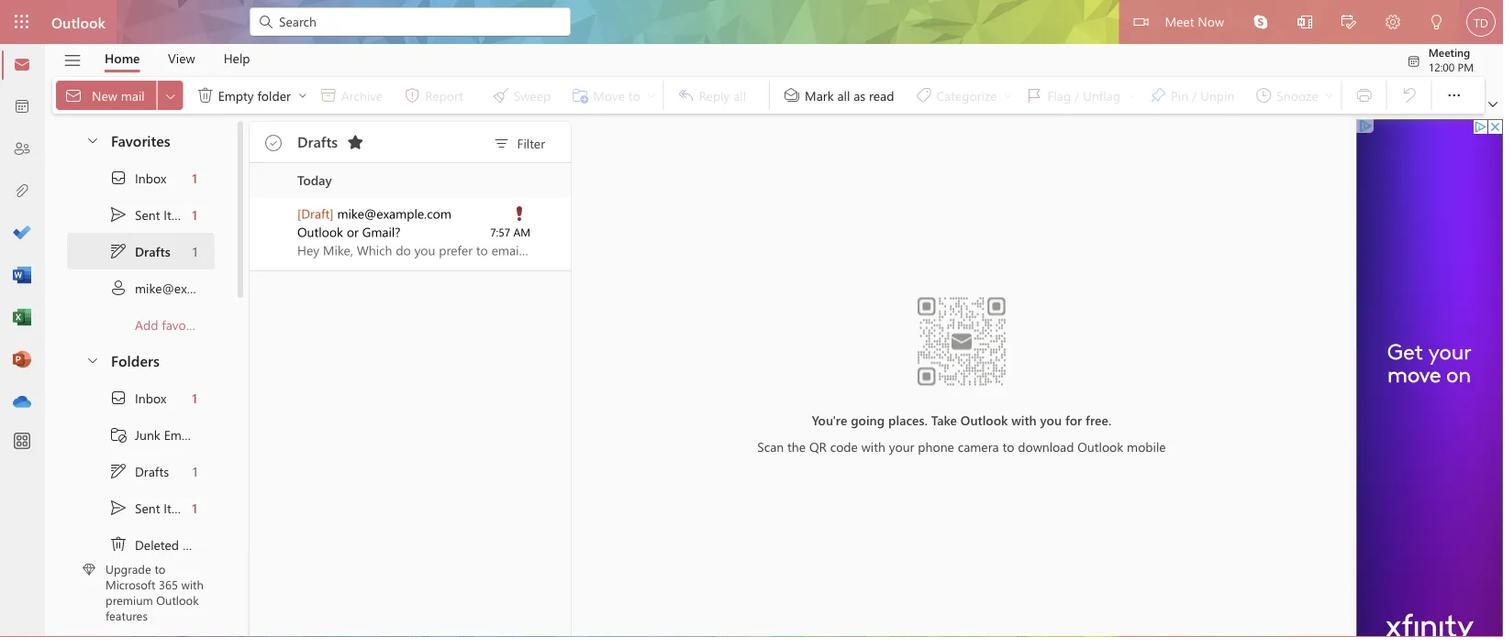 Task type: locate. For each thing, give the bounding box(es) containing it.
mike@example.com
[[337, 205, 452, 222], [135, 280, 249, 297]]

the
[[788, 438, 806, 455]]

 for 
[[109, 389, 128, 408]]

Select a message checkbox
[[253, 197, 297, 237]]

 search field
[[250, 0, 571, 41]]

 tree item
[[67, 160, 215, 196], [67, 380, 215, 417]]

inbox up ' junk email'
[[135, 390, 166, 407]]

 tree item
[[67, 196, 215, 233], [67, 490, 215, 527]]

drafts down ' junk email'
[[135, 463, 169, 480]]

1 vertical spatial  sent items 1
[[109, 499, 197, 518]]


[[196, 86, 215, 105], [109, 536, 128, 554]]

0 vertical spatial 
[[196, 86, 215, 105]]


[[257, 13, 275, 31]]

 inside favorites tree
[[109, 242, 128, 261]]

onedrive image
[[13, 394, 31, 412]]

with down going
[[862, 438, 886, 455]]

left-rail-appbar navigation
[[4, 44, 40, 424]]

inbox for 
[[135, 170, 166, 187]]

2 vertical spatial items
[[183, 537, 213, 554]]

 inside favorites tree
[[109, 169, 128, 187]]

tab list
[[91, 44, 264, 73]]

powerpoint image
[[13, 352, 31, 370]]

2 horizontal spatial with
[[1012, 412, 1037, 429]]

 tree item up deleted
[[67, 490, 215, 527]]

0 vertical spatial drafts
[[297, 131, 338, 151]]

1 vertical spatial  button
[[76, 343, 107, 377]]

 inside move & delete group
[[196, 86, 215, 105]]

 inbox up  tree item
[[109, 389, 166, 408]]

0 vertical spatial with
[[1012, 412, 1037, 429]]

mike@example.com up favorite in the left of the page
[[135, 280, 249, 297]]

sent up  tree item
[[135, 500, 160, 517]]

0 vertical spatial 
[[109, 206, 128, 224]]

0 horizontal spatial to
[[155, 562, 165, 578]]

email
[[164, 427, 194, 444]]

1 1 from the top
[[192, 170, 197, 187]]

 tree item down 'favorites' tree item
[[67, 196, 215, 233]]

outlook up  button
[[51, 12, 105, 32]]

 button
[[341, 128, 370, 157]]

to right "camera"
[[1003, 438, 1015, 455]]

 button
[[1283, 0, 1327, 46]]

1 horizontal spatial with
[[862, 438, 886, 455]]

 tree item
[[67, 233, 215, 270], [67, 453, 215, 490]]

 inside 'favorites' tree item
[[85, 133, 100, 147]]

2  from the top
[[109, 463, 128, 481]]

application
[[0, 0, 1503, 638]]

 sent items 1 up  tree item
[[109, 206, 197, 224]]

1 vertical spatial mike@example.com
[[135, 280, 249, 297]]

 up 
[[109, 242, 128, 261]]

 inside tree item
[[109, 536, 128, 554]]

 empty folder 
[[196, 86, 308, 105]]

 inbox down 'favorites' tree item
[[109, 169, 166, 187]]

deleted
[[135, 537, 179, 554]]

 drafts inside favorites tree
[[109, 242, 170, 261]]

2  button from the top
[[76, 343, 107, 377]]

 for  deleted items
[[109, 536, 128, 554]]

outlook link
[[51, 0, 105, 44]]

2 sent from the top
[[135, 500, 160, 517]]

1  from the top
[[109, 242, 128, 261]]

 up 
[[109, 206, 128, 224]]

2  tree item from the top
[[67, 453, 215, 490]]

inbox down 'favorites' tree item
[[135, 170, 166, 187]]

0 vertical spatial sent
[[135, 206, 160, 223]]

 up 
[[109, 389, 128, 408]]

mike@example.com up gmail?
[[337, 205, 452, 222]]

 left empty
[[196, 86, 215, 105]]

read
[[869, 87, 894, 104]]

items inside favorites tree
[[164, 206, 195, 223]]

 inside favorites tree
[[109, 206, 128, 224]]

0 horizontal spatial mike@example.com
[[135, 280, 249, 297]]

or
[[347, 223, 359, 240]]

 left folders
[[85, 353, 100, 368]]

as
[[854, 87, 866, 104]]

 down  new mail
[[85, 133, 100, 147]]

0 vertical spatial 
[[109, 169, 128, 187]]


[[1407, 54, 1421, 69]]

2  sent items 1 from the top
[[109, 499, 197, 518]]

mike@example.com inside message list no items selected list box
[[337, 205, 452, 222]]

2  from the top
[[109, 389, 128, 408]]

meet now
[[1165, 12, 1224, 29]]

1 vertical spatial  drafts
[[109, 463, 169, 481]]

items right deleted
[[183, 537, 213, 554]]

 sent items 1 inside favorites tree
[[109, 206, 197, 224]]

 down 'favorites' tree item
[[109, 169, 128, 187]]

mike@example.com inside  mike@example.com
[[135, 280, 249, 297]]

2 inbox from the top
[[135, 390, 166, 407]]

tree containing 
[[67, 380, 215, 638]]

 drafts down  tree item
[[109, 463, 169, 481]]

2 1 from the top
[[192, 206, 197, 223]]

 mike@example.com
[[109, 279, 249, 297]]

0 vertical spatial  inbox
[[109, 169, 166, 187]]

drafts
[[297, 131, 338, 151], [135, 243, 170, 260], [135, 463, 169, 480]]

items
[[164, 206, 195, 223], [164, 500, 195, 517], [183, 537, 213, 554]]

0 vertical spatial mike@example.com
[[337, 205, 452, 222]]

word image
[[13, 267, 31, 285]]

0 horizontal spatial 
[[109, 536, 128, 554]]

 inside the folders tree item
[[85, 353, 100, 368]]

pm
[[1458, 59, 1474, 74]]


[[109, 206, 128, 224], [109, 499, 128, 518]]

1 vertical spatial  tree item
[[67, 490, 215, 527]]

you
[[1040, 412, 1062, 429]]

upgrade
[[106, 562, 151, 578]]

drafts left 
[[297, 131, 338, 151]]

sent down 'favorites' tree item
[[135, 206, 160, 223]]

0 vertical spatial  button
[[76, 123, 107, 157]]

1 vertical spatial inbox
[[135, 390, 166, 407]]

td image
[[1467, 7, 1496, 37]]

 button left folders
[[76, 343, 107, 377]]

 up  tree item
[[109, 499, 128, 518]]

2  tree item from the top
[[67, 380, 215, 417]]

 down 
[[109, 463, 128, 481]]

 drafts
[[109, 242, 170, 261], [109, 463, 169, 481]]

premium
[[106, 593, 153, 609]]

3 1 from the top
[[193, 243, 197, 260]]

0 vertical spatial  drafts
[[109, 242, 170, 261]]


[[109, 279, 128, 297]]

your
[[889, 438, 915, 455]]

0 horizontal spatial with
[[181, 577, 204, 593]]

 button
[[54, 45, 91, 76]]

today
[[297, 171, 332, 188]]

1 horizontal spatial to
[[1003, 438, 1015, 455]]

premium features image
[[83, 564, 95, 577]]

 tree item
[[67, 527, 215, 564]]

with
[[1012, 412, 1037, 429], [862, 438, 886, 455], [181, 577, 204, 593]]

to
[[1003, 438, 1015, 455], [155, 562, 165, 578]]

features
[[106, 608, 148, 624]]

[draft] mike@example.com
[[297, 205, 452, 222]]

1  tree item from the top
[[67, 160, 215, 196]]

 tree item
[[67, 417, 215, 453]]

to down  deleted items
[[155, 562, 165, 578]]


[[1134, 15, 1149, 29]]

0 vertical spatial items
[[164, 206, 195, 223]]

 for  button in the 'favorites' tree item
[[85, 133, 100, 147]]

camera
[[958, 438, 999, 455]]

0 vertical spatial  tree item
[[67, 160, 215, 196]]

 sent items 1 up deleted
[[109, 499, 197, 518]]

0 vertical spatial  tree item
[[67, 196, 215, 233]]

 inbox inside favorites tree
[[109, 169, 166, 187]]

1 vertical spatial 
[[109, 499, 128, 518]]

microsoft
[[106, 577, 155, 593]]

 sent items 1
[[109, 206, 197, 224], [109, 499, 197, 518]]

 right folder
[[297, 90, 308, 101]]

1 horizontal spatial mike@example.com
[[337, 205, 452, 222]]

1 inbox from the top
[[135, 170, 166, 187]]

1 vertical spatial with
[[862, 438, 886, 455]]

4 1 from the top
[[192, 390, 197, 407]]

1 vertical spatial 
[[109, 536, 128, 554]]

items up  deleted items
[[164, 500, 195, 517]]

 button
[[76, 123, 107, 157], [76, 343, 107, 377]]

2  drafts from the top
[[109, 463, 169, 481]]

outlook down [draft] at left top
[[297, 223, 343, 240]]

1  sent items 1 from the top
[[109, 206, 197, 224]]

1 sent from the top
[[135, 206, 160, 223]]

1 vertical spatial 
[[109, 463, 128, 481]]

drafts inside favorites tree
[[135, 243, 170, 260]]

to inside you're going places. take outlook with you for free. scan the qr code with your phone camera to download outlook mobile
[[1003, 438, 1015, 455]]

1  from the top
[[109, 206, 128, 224]]

drafts inside drafts 
[[297, 131, 338, 151]]

1 vertical spatial to
[[155, 562, 165, 578]]

outlook inside message list no items selected list box
[[297, 223, 343, 240]]

2  inbox from the top
[[109, 389, 166, 408]]

1 horizontal spatial 
[[196, 86, 215, 105]]

1
[[192, 170, 197, 187], [192, 206, 197, 223], [193, 243, 197, 260], [192, 390, 197, 407], [193, 463, 197, 480], [192, 500, 197, 517]]

outlook banner
[[0, 0, 1503, 46]]

 up upgrade
[[109, 536, 128, 554]]

Select all messages checkbox
[[261, 130, 286, 156]]

0 vertical spatial to
[[1003, 438, 1015, 455]]


[[265, 135, 282, 151]]


[[492, 135, 511, 153]]

0 vertical spatial inbox
[[135, 170, 166, 187]]

1 vertical spatial  tree item
[[67, 380, 215, 417]]

1 vertical spatial 
[[109, 389, 128, 408]]

with right 365 on the left bottom of page
[[181, 577, 204, 593]]


[[109, 242, 128, 261], [109, 463, 128, 481]]

0 vertical spatial 
[[109, 242, 128, 261]]

 tree item down junk
[[67, 453, 215, 490]]

tree
[[67, 380, 215, 638]]

 button inside 'favorites' tree item
[[76, 123, 107, 157]]

mark
[[805, 87, 834, 104]]

places.
[[889, 412, 928, 429]]

outlook
[[51, 12, 105, 32], [297, 223, 343, 240], [961, 412, 1008, 429], [1078, 438, 1124, 455], [156, 593, 199, 609]]

 tree item for 
[[67, 160, 215, 196]]

tab list containing home
[[91, 44, 264, 73]]

 button
[[1485, 95, 1502, 114]]

with left you
[[1012, 412, 1037, 429]]


[[163, 88, 178, 103], [297, 90, 308, 101], [85, 133, 100, 147], [85, 353, 100, 368]]

outlook up "camera"
[[961, 412, 1008, 429]]

 button
[[295, 81, 310, 110]]

to do image
[[13, 225, 31, 243]]

0 vertical spatial  tree item
[[67, 233, 215, 270]]

 tree item up junk
[[67, 380, 215, 417]]

 drafts up  tree item
[[109, 242, 170, 261]]

drafts heading
[[297, 122, 370, 162]]

 button for favorites
[[76, 123, 107, 157]]

1  drafts from the top
[[109, 242, 170, 261]]

outlook right premium
[[156, 593, 199, 609]]

 inbox
[[109, 169, 166, 187], [109, 389, 166, 408]]

 button
[[1239, 0, 1283, 44]]

items up  mike@example.com
[[164, 206, 195, 223]]

0 vertical spatial  sent items 1
[[109, 206, 197, 224]]

inbox inside favorites tree
[[135, 170, 166, 187]]

drafts up  tree item
[[135, 243, 170, 260]]

1 vertical spatial  inbox
[[109, 389, 166, 408]]

1  button from the top
[[76, 123, 107, 157]]

 tree item up 
[[67, 233, 215, 270]]

1  inbox from the top
[[109, 169, 166, 187]]

 filter
[[492, 135, 545, 153]]

 right mail
[[163, 88, 178, 103]]

 button
[[1436, 77, 1473, 114]]

2 vertical spatial with
[[181, 577, 204, 593]]

 sent items 1 for 1st  tree item from the bottom
[[109, 499, 197, 518]]

7:57 am
[[490, 225, 531, 240]]

tree inside application
[[67, 380, 215, 638]]

 for  dropdown button
[[163, 88, 178, 103]]

 button down  new mail
[[76, 123, 107, 157]]

 inside dropdown button
[[163, 88, 178, 103]]

1  from the top
[[109, 169, 128, 187]]

 tree item
[[67, 270, 249, 307]]

mobile
[[1127, 438, 1166, 455]]

 inbox for 
[[109, 169, 166, 187]]

 button inside the folders tree item
[[76, 343, 107, 377]]

inbox for 
[[135, 390, 166, 407]]

 tree item down favorites
[[67, 160, 215, 196]]

 inbox inside tree
[[109, 389, 166, 408]]

 inbox for 
[[109, 389, 166, 408]]

 for  empty folder 
[[196, 86, 215, 105]]

new
[[92, 87, 117, 104]]

message list no items selected list box
[[250, 163, 571, 637]]

[draft]
[[297, 205, 334, 222]]

meeting
[[1429, 45, 1471, 59]]

 button
[[1415, 0, 1459, 46]]

1 vertical spatial  tree item
[[67, 453, 215, 490]]

to inside upgrade to microsoft 365 with premium outlook features
[[155, 562, 165, 578]]

 meeting 12:00 pm
[[1407, 45, 1474, 74]]

add favorite tree item
[[67, 307, 215, 343]]

1 vertical spatial sent
[[135, 500, 160, 517]]

1 vertical spatial drafts
[[135, 243, 170, 260]]



Task type: describe. For each thing, give the bounding box(es) containing it.
excel image
[[13, 309, 31, 328]]

 inside  empty folder 
[[297, 90, 308, 101]]

 deleted items
[[109, 536, 213, 554]]


[[1445, 86, 1464, 105]]

application containing outlook
[[0, 0, 1503, 638]]

365
[[159, 577, 178, 593]]


[[510, 205, 529, 223]]

sent inside tree
[[135, 500, 160, 517]]

today heading
[[250, 163, 571, 197]]

home
[[105, 50, 140, 67]]

favorites tree item
[[67, 123, 215, 160]]

for
[[1066, 412, 1082, 429]]

gmail?
[[362, 223, 401, 240]]

home button
[[91, 44, 154, 73]]

 sent items 1 for second  tree item from the bottom
[[109, 206, 197, 224]]

 button for folders
[[76, 343, 107, 377]]


[[1430, 15, 1445, 29]]

with inside upgrade to microsoft 365 with premium outlook features
[[181, 577, 204, 593]]

mail
[[121, 87, 145, 104]]

view button
[[154, 44, 209, 73]]

 for 
[[109, 169, 128, 187]]

take
[[931, 412, 957, 429]]

mike@example.com for [draft]
[[337, 205, 452, 222]]

going
[[851, 412, 885, 429]]

all
[[837, 87, 850, 104]]

1  tree item from the top
[[67, 233, 215, 270]]


[[1298, 15, 1313, 29]]

 button
[[158, 81, 183, 110]]

view
[[168, 50, 195, 67]]

move & delete group
[[56, 77, 660, 114]]

6 1 from the top
[[192, 500, 197, 517]]


[[1386, 15, 1401, 29]]

add favorite
[[135, 316, 205, 333]]

favorites tree
[[67, 116, 249, 343]]

2 vertical spatial drafts
[[135, 463, 169, 480]]

 button
[[1371, 0, 1415, 46]]

 for  button within the folders tree item
[[85, 353, 100, 368]]

favorites
[[111, 130, 170, 150]]

scan
[[757, 438, 784, 455]]

2  tree item from the top
[[67, 490, 215, 527]]


[[1489, 100, 1498, 109]]

sent inside favorites tree
[[135, 206, 160, 223]]

you're going places. take outlook with you for free. scan the qr code with your phone camera to download outlook mobile
[[757, 412, 1166, 455]]


[[346, 133, 365, 151]]

more apps image
[[13, 433, 31, 452]]

calendar image
[[13, 98, 31, 117]]

 drafts inside tree
[[109, 463, 169, 481]]

help button
[[210, 44, 264, 73]]

 button
[[1327, 0, 1371, 46]]


[[109, 426, 128, 444]]

1 vertical spatial items
[[164, 500, 195, 517]]

 tree item for 
[[67, 380, 215, 417]]

Search field
[[277, 12, 560, 31]]

outlook or gmail?
[[297, 223, 401, 240]]

items inside  deleted items
[[183, 537, 213, 554]]

folders
[[111, 350, 160, 370]]

am
[[514, 225, 531, 240]]

5 1 from the top
[[193, 463, 197, 480]]

phone
[[918, 438, 954, 455]]

7:57
[[490, 225, 510, 240]]

 mark all as read
[[783, 86, 894, 105]]

drafts 
[[297, 131, 365, 151]]

download
[[1018, 438, 1074, 455]]

help
[[224, 50, 250, 67]]


[[63, 51, 82, 70]]

mike@example.com for 
[[135, 280, 249, 297]]


[[64, 86, 83, 105]]

message list section
[[250, 117, 571, 637]]


[[1254, 15, 1268, 29]]

1  tree item from the top
[[67, 196, 215, 233]]

folders tree item
[[67, 343, 215, 380]]

people image
[[13, 140, 31, 159]]

files image
[[13, 183, 31, 201]]

12:00
[[1429, 59, 1455, 74]]

filter
[[517, 135, 545, 152]]

 junk email
[[109, 426, 194, 444]]

 new mail
[[64, 86, 145, 105]]

upgrade to microsoft 365 with premium outlook features
[[106, 562, 204, 624]]

empty
[[218, 87, 254, 104]]


[[783, 86, 801, 105]]

folder
[[257, 87, 291, 104]]

free.
[[1086, 412, 1112, 429]]

junk
[[135, 427, 160, 444]]

meet
[[1165, 12, 1194, 29]]

now
[[1198, 12, 1224, 29]]

outlook inside banner
[[51, 12, 105, 32]]

qr
[[809, 438, 827, 455]]

code
[[830, 438, 858, 455]]

outlook inside upgrade to microsoft 365 with premium outlook features
[[156, 593, 199, 609]]

mail image
[[13, 56, 31, 74]]


[[267, 135, 281, 150]]

2  from the top
[[109, 499, 128, 518]]

add
[[135, 316, 158, 333]]


[[1342, 15, 1357, 29]]

you're
[[812, 412, 847, 429]]

tags group
[[774, 77, 1338, 114]]

outlook down free.
[[1078, 438, 1124, 455]]

favorite
[[162, 316, 205, 333]]



Task type: vqa. For each thing, say whether or not it's contained in the screenshot.
 button
yes



